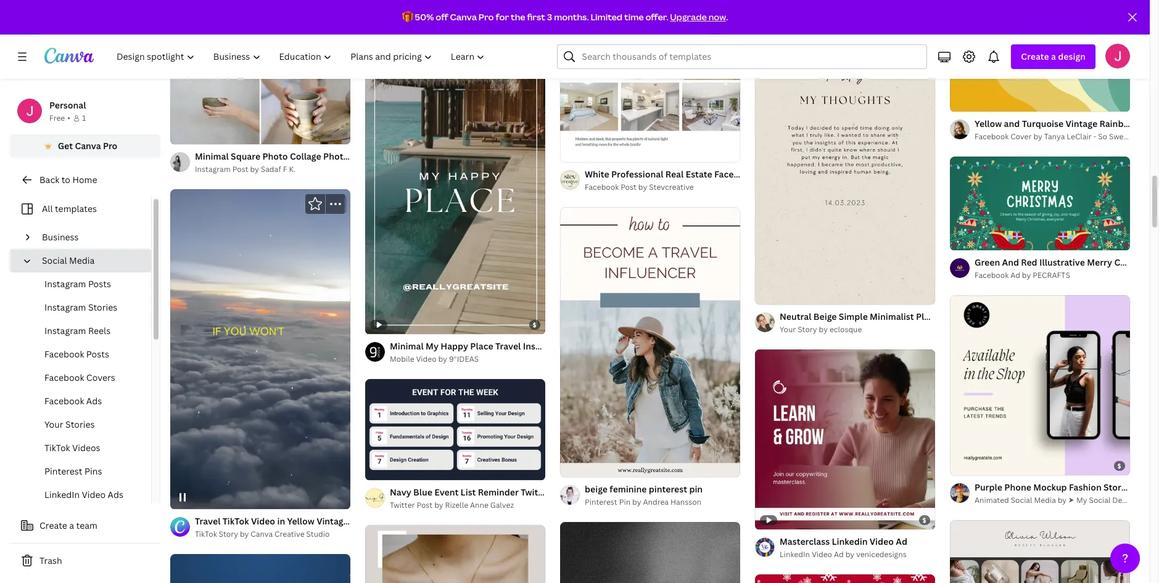 Task type: locate. For each thing, give the bounding box(es) containing it.
posts up instagram stories link
[[88, 278, 111, 290]]

video down pins at the bottom left of the page
[[82, 490, 106, 501]]

linkedin down pinterest pins
[[44, 490, 80, 501]]

1 horizontal spatial your
[[780, 324, 797, 335]]

your stories
[[44, 419, 95, 431]]

1 vertical spatial minimal
[[390, 341, 424, 353]]

create a team
[[40, 520, 97, 532]]

video inside "link"
[[82, 490, 106, 501]]

pinterest down tiktok videos
[[44, 466, 82, 478]]

1 vertical spatial studio
[[307, 530, 330, 540]]

anne
[[470, 500, 489, 511]]

video right 'mobile'
[[416, 354, 437, 365]]

by inside purple phone mockup fashion store promot animated social media by ➤ my social designer
[[1059, 496, 1067, 506]]

0 vertical spatial my
[[426, 341, 439, 353]]

video
[[416, 354, 437, 365], [82, 490, 106, 501], [251, 516, 275, 528], [870, 536, 894, 548], [812, 550, 833, 560]]

1 horizontal spatial f
[[1160, 257, 1160, 268]]

- inside travel tiktok video in yellow vintage cinematica - dark style tiktok story by canva creative studio
[[400, 516, 404, 528]]

instagram inside neutral beige simple minimalist plain text block instagram story your story by eclosque
[[985, 311, 1027, 323]]

neutral beige simple minimalist plain text block instagram story link
[[780, 310, 1052, 324]]

canva right the get
[[75, 140, 101, 152]]

by down happy on the left bottom
[[439, 354, 448, 365]]

pinterest inside beige feminine pinterest pin pinterest pin by andrea hansson
[[585, 497, 618, 508]]

cinematica
[[351, 516, 398, 528]]

minimal up 'mobile'
[[390, 341, 424, 353]]

1 horizontal spatial pro
[[479, 11, 494, 23]]

navy
[[390, 487, 412, 499]]

video up "tiktok story by canva creative studio" link
[[251, 516, 275, 528]]

create for create a team
[[40, 520, 67, 532]]

0 horizontal spatial canva
[[75, 140, 101, 152]]

hansson
[[671, 497, 702, 508]]

posts
[[88, 278, 111, 290], [86, 349, 109, 361]]

instagram posts
[[44, 278, 111, 290]]

1 horizontal spatial ad
[[897, 536, 908, 548]]

navy blue event list reminder twitter post image
[[365, 380, 546, 481]]

by inside neutral beige simple minimalist plain text block instagram story your story by eclosque
[[820, 324, 828, 335]]

0 vertical spatial studio
[[1131, 131, 1154, 142]]

back to home
[[40, 174, 97, 186]]

by left creative
[[240, 530, 249, 540]]

$ for place
[[533, 321, 537, 330]]

2 vertical spatial canva
[[251, 530, 273, 540]]

by left ➤
[[1059, 496, 1067, 506]]

create a design
[[1022, 51, 1086, 62]]

minimal for minimal square photo collage photography instagram post
[[195, 151, 229, 162]]

to
[[62, 174, 70, 186]]

reel
[[568, 341, 586, 353]]

linkedin down masterclass
[[780, 550, 811, 560]]

studio down deskt
[[1131, 131, 1154, 142]]

ad down 'and'
[[1011, 270, 1021, 281]]

0 vertical spatial story
[[1029, 311, 1052, 323]]

your
[[780, 324, 797, 335], [44, 419, 63, 431]]

templates
[[55, 203, 97, 215]]

stories for instagram stories
[[88, 302, 118, 314]]

ads down covers
[[86, 396, 102, 407]]

0 horizontal spatial f
[[283, 164, 287, 175]]

linkedin video ads link
[[20, 484, 151, 507]]

stories inside instagram stories link
[[88, 302, 118, 314]]

0 vertical spatial linkedin
[[44, 490, 80, 501]]

stories up 'reels' at bottom
[[88, 302, 118, 314]]

1 horizontal spatial canva
[[251, 530, 273, 540]]

1 vertical spatial canva
[[75, 140, 101, 152]]

yellow inside travel tiktok video in yellow vintage cinematica - dark style tiktok story by canva creative studio
[[287, 516, 315, 528]]

leclair
[[1068, 131, 1093, 142]]

ads
[[86, 396, 102, 407], [108, 490, 123, 501]]

0 horizontal spatial social
[[42, 255, 67, 267]]

free
[[49, 113, 65, 123]]

stories inside your stories link
[[65, 419, 95, 431]]

ads down the pinterest pins link
[[108, 490, 123, 501]]

facebook post by stevcreative link
[[585, 181, 741, 194]]

0 vertical spatial yellow
[[975, 118, 1003, 130]]

yellow and turquoise vintage rainbow desktop wallpaper image
[[951, 11, 1131, 112]]

0 vertical spatial pro
[[479, 11, 494, 23]]

cream elegant new arrival instagram post image
[[365, 526, 546, 584]]

yellow
[[975, 118, 1003, 130], [287, 516, 315, 528]]

2 horizontal spatial social
[[1090, 496, 1111, 506]]

green and red illustrative merry christmas f link
[[975, 256, 1160, 270]]

by down event
[[435, 500, 444, 511]]

1 horizontal spatial my
[[1077, 496, 1088, 506]]

a left design
[[1052, 51, 1057, 62]]

vintage up leclair
[[1066, 118, 1098, 130]]

0 vertical spatial travel
[[496, 341, 521, 353]]

james peterson image
[[1106, 44, 1131, 69]]

pro left for
[[479, 11, 494, 23]]

instagram post by sadaf f k. link
[[195, 163, 351, 176]]

twitter right reminder
[[521, 487, 551, 499]]

instagram up facebook posts
[[44, 325, 86, 337]]

blue
[[414, 487, 433, 499]]

0 horizontal spatial create
[[40, 520, 67, 532]]

canva right off
[[450, 11, 477, 23]]

🎁
[[402, 11, 413, 23]]

text
[[940, 311, 957, 323]]

1 vertical spatial create
[[40, 520, 67, 532]]

minimal inside minimal square photo collage photography instagram post instagram post by sadaf f k.
[[195, 151, 229, 162]]

facebook ads link
[[20, 390, 151, 414]]

instagram reels
[[44, 325, 111, 337]]

a
[[1052, 51, 1057, 62], [69, 520, 74, 532]]

➤
[[1069, 496, 1075, 506]]

social
[[42, 255, 67, 267], [1012, 496, 1033, 506], [1090, 496, 1111, 506]]

1 vertical spatial story
[[798, 324, 818, 335]]

reminder
[[478, 487, 519, 499]]

back to home link
[[10, 168, 161, 193]]

vintage inside yellow and turquoise vintage rainbow deskt facebook cover by tanya leclair - so swell studio
[[1066, 118, 1098, 130]]

1 vertical spatial pro
[[103, 140, 117, 152]]

instagram up instagram reels
[[44, 302, 86, 314]]

minimal left square
[[195, 151, 229, 162]]

2 horizontal spatial $
[[1118, 462, 1122, 471]]

1 horizontal spatial linkedin
[[780, 550, 811, 560]]

Search search field
[[582, 45, 920, 69]]

1 horizontal spatial create
[[1022, 51, 1050, 62]]

square
[[231, 151, 261, 162]]

instagram left 'sadaf'
[[195, 164, 231, 175]]

linkedin
[[44, 490, 80, 501], [780, 550, 811, 560]]

2 vertical spatial story
[[219, 530, 238, 540]]

pinterest down beige
[[585, 497, 618, 508]]

story down 'facebook ad by pecrafts' link
[[1029, 311, 1052, 323]]

0 horizontal spatial pro
[[103, 140, 117, 152]]

tiktok
[[44, 443, 70, 454], [223, 516, 249, 528], [195, 530, 217, 540]]

2 horizontal spatial ad
[[1011, 270, 1021, 281]]

0 vertical spatial media
[[69, 255, 95, 267]]

my right ➤
[[1077, 496, 1088, 506]]

1 vertical spatial $
[[1118, 462, 1122, 471]]

facebook
[[975, 131, 1009, 142], [715, 168, 755, 180], [585, 182, 619, 192], [975, 270, 1009, 281], [44, 349, 84, 361], [44, 372, 84, 384], [44, 396, 84, 407]]

your down neutral
[[780, 324, 797, 335]]

0 vertical spatial minimal
[[195, 151, 229, 162]]

a left team
[[69, 520, 74, 532]]

story down neutral
[[798, 324, 818, 335]]

vintage inside travel tiktok video in yellow vintage cinematica - dark style tiktok story by canva creative studio
[[317, 516, 349, 528]]

- left so
[[1094, 131, 1097, 142]]

beige feminine pinterest pin image
[[561, 207, 741, 478]]

purple phone mockup fashion store promot link
[[975, 481, 1160, 495]]

0 vertical spatial ads
[[86, 396, 102, 407]]

canva inside travel tiktok video in yellow vintage cinematica - dark style tiktok story by canva creative studio
[[251, 530, 273, 540]]

first
[[527, 11, 546, 23]]

by down linkedin
[[846, 550, 855, 560]]

a inside button
[[69, 520, 74, 532]]

f inside green and red illustrative merry christmas f facebook ad by pecrafts
[[1160, 257, 1160, 268]]

instagram stories
[[44, 302, 118, 314]]

social down "fashion" at bottom
[[1090, 496, 1111, 506]]

pro up back to home link
[[103, 140, 117, 152]]

venicedesigns
[[857, 550, 907, 560]]

travel inside travel tiktok video in yellow vintage cinematica - dark style tiktok story by canva creative studio
[[195, 516, 221, 528]]

1 horizontal spatial vintage
[[1066, 118, 1098, 130]]

green
[[975, 257, 1001, 268]]

1 horizontal spatial $
[[923, 516, 927, 525]]

canva left creative
[[251, 530, 273, 540]]

travel inside minimal my happy place travel instagram reel mobile video by 9"ideas
[[496, 341, 521, 353]]

videos
[[72, 443, 100, 454]]

1 horizontal spatial a
[[1052, 51, 1057, 62]]

$ for ad
[[923, 516, 927, 525]]

your inside neutral beige simple minimalist plain text block instagram story your story by eclosque
[[780, 324, 797, 335]]

1 vertical spatial linkedin
[[780, 550, 811, 560]]

1 horizontal spatial story
[[798, 324, 818, 335]]

1 vertical spatial vintage
[[317, 516, 349, 528]]

1 vertical spatial posts
[[86, 349, 109, 361]]

create left team
[[40, 520, 67, 532]]

0 horizontal spatial travel
[[195, 516, 221, 528]]

stories for your stories
[[65, 419, 95, 431]]

social media
[[42, 255, 95, 267]]

1 vertical spatial a
[[69, 520, 74, 532]]

navy blue event list reminder twitter post twitter post by rizelle anne galvez
[[390, 487, 571, 511]]

facebook down and
[[975, 131, 1009, 142]]

- left dark
[[400, 516, 404, 528]]

canva inside button
[[75, 140, 101, 152]]

by down red
[[1023, 270, 1032, 281]]

linkedin inside "link"
[[44, 490, 80, 501]]

yellow inside yellow and turquoise vintage rainbow deskt facebook cover by tanya leclair - so swell studio
[[975, 118, 1003, 130]]

eclosque
[[830, 324, 863, 335]]

by inside green and red illustrative merry christmas f facebook ad by pecrafts
[[1023, 270, 1032, 281]]

vintage left 'cinematica'
[[317, 516, 349, 528]]

event
[[435, 487, 459, 499]]

studio down travel tiktok video in yellow vintage cinematica - dark style link
[[307, 530, 330, 540]]

create inside button
[[40, 520, 67, 532]]

pinterest pins link
[[20, 461, 151, 484]]

tiktok story by canva creative studio link
[[195, 529, 351, 541]]

beige aesthetic realistic brand mood board film photo collage facebook cover image
[[951, 521, 1131, 584]]

studio inside yellow and turquoise vintage rainbow deskt facebook cover by tanya leclair - so swell studio
[[1131, 131, 1154, 142]]

f right christmas
[[1160, 257, 1160, 268]]

and
[[1003, 257, 1020, 268]]

a inside dropdown button
[[1052, 51, 1057, 62]]

2 horizontal spatial tiktok
[[223, 516, 249, 528]]

1 horizontal spatial minimal
[[390, 341, 424, 353]]

ad down masterclass linkedin video ad link
[[835, 550, 844, 560]]

0 horizontal spatial -
[[400, 516, 404, 528]]

pro inside button
[[103, 140, 117, 152]]

0 vertical spatial stories
[[88, 302, 118, 314]]

facebook up your stories at the bottom
[[44, 396, 84, 407]]

0 horizontal spatial story
[[219, 530, 238, 540]]

f
[[283, 164, 287, 175], [1160, 257, 1160, 268]]

my inside purple phone mockup fashion store promot animated social media by ➤ my social designer
[[1077, 496, 1088, 506]]

0 horizontal spatial tiktok
[[44, 443, 70, 454]]

1 vertical spatial your
[[44, 419, 63, 431]]

instagram right photography
[[380, 151, 422, 162]]

social down phone
[[1012, 496, 1033, 506]]

masterclass linkedin video ad link
[[780, 536, 908, 549]]

minimal square photo collage photography instagram post image
[[170, 0, 351, 144]]

feminine
[[610, 484, 647, 495]]

yellow up creative
[[287, 516, 315, 528]]

1 vertical spatial f
[[1160, 257, 1160, 268]]

0 horizontal spatial pinterest
[[44, 466, 82, 478]]

by down square
[[250, 164, 259, 175]]

designer
[[1113, 496, 1145, 506]]

2 vertical spatial $
[[923, 516, 927, 525]]

illustrative
[[1040, 257, 1086, 268]]

by inside 'navy blue event list reminder twitter post twitter post by rizelle anne galvez'
[[435, 500, 444, 511]]

masterclass
[[780, 536, 830, 548]]

1 horizontal spatial media
[[1035, 496, 1057, 506]]

1 horizontal spatial twitter
[[521, 487, 551, 499]]

team
[[76, 520, 97, 532]]

minimal square photo collage photography instagram post instagram post by sadaf f k.
[[195, 151, 443, 175]]

by right pin
[[633, 497, 642, 508]]

.
[[727, 11, 729, 23]]

beige
[[585, 484, 608, 495]]

0 horizontal spatial my
[[426, 341, 439, 353]]

$ for fashion
[[1118, 462, 1122, 471]]

0 vertical spatial create
[[1022, 51, 1050, 62]]

by inside minimal my happy place travel instagram reel mobile video by 9"ideas
[[439, 354, 448, 365]]

0 horizontal spatial linkedin
[[44, 490, 80, 501]]

neutral beige simple minimalist plain text block instagram story your story by eclosque
[[780, 311, 1052, 335]]

video down masterclass
[[812, 550, 833, 560]]

your up tiktok videos
[[44, 419, 63, 431]]

twitter down navy
[[390, 500, 415, 511]]

None search field
[[558, 44, 928, 69]]

media
[[69, 255, 95, 267], [1035, 496, 1057, 506]]

0 horizontal spatial ads
[[86, 396, 102, 407]]

white professional real estate facebook post link
[[585, 168, 776, 181]]

1 vertical spatial stories
[[65, 419, 95, 431]]

1 horizontal spatial studio
[[1131, 131, 1154, 142]]

social down business
[[42, 255, 67, 267]]

posts down 'reels' at bottom
[[86, 349, 109, 361]]

f left k.
[[283, 164, 287, 175]]

0 horizontal spatial vintage
[[317, 516, 349, 528]]

neutral
[[780, 311, 812, 323]]

0 horizontal spatial minimal
[[195, 151, 229, 162]]

monochrome simple inspirational quote instagram story image
[[561, 523, 741, 584]]

instagram
[[380, 151, 422, 162], [195, 164, 231, 175], [44, 278, 86, 290], [44, 302, 86, 314], [985, 311, 1027, 323], [44, 325, 86, 337], [523, 341, 566, 353]]

facebook down green
[[975, 270, 1009, 281]]

media up instagram posts
[[69, 255, 95, 267]]

1 vertical spatial yellow
[[287, 516, 315, 528]]

instagram inside minimal my happy place travel instagram reel mobile video by 9"ideas
[[523, 341, 566, 353]]

mobile
[[390, 354, 415, 365]]

0 vertical spatial a
[[1052, 51, 1057, 62]]

ad up venicedesigns on the right bottom
[[897, 536, 908, 548]]

story left creative
[[219, 530, 238, 540]]

🎁 50% off canva pro for the first 3 months. limited time offer. upgrade now .
[[402, 11, 729, 23]]

pinterest inside the pinterest pins link
[[44, 466, 82, 478]]

minimal inside minimal my happy place travel instagram reel mobile video by 9"ideas
[[390, 341, 424, 353]]

2 horizontal spatial canva
[[450, 11, 477, 23]]

1 vertical spatial media
[[1035, 496, 1057, 506]]

instagram right "block"
[[985, 311, 1027, 323]]

media down mockup
[[1035, 496, 1057, 506]]

stories
[[88, 302, 118, 314], [65, 419, 95, 431]]

stories down facebook ads link
[[65, 419, 95, 431]]

facebook up facebook ads
[[44, 372, 84, 384]]

by down turquoise
[[1034, 131, 1043, 142]]

0 horizontal spatial studio
[[307, 530, 330, 540]]

your story by eclosque link
[[780, 324, 936, 336]]

0 horizontal spatial a
[[69, 520, 74, 532]]

beige feminine pinterest pin link
[[585, 483, 703, 497]]

0 vertical spatial your
[[780, 324, 797, 335]]

my left happy on the left bottom
[[426, 341, 439, 353]]

stevcreative
[[650, 182, 694, 192]]

0 vertical spatial posts
[[88, 278, 111, 290]]

facebook ad by pecrafts link
[[975, 270, 1131, 282]]

turquoise
[[1023, 118, 1064, 130]]

1 vertical spatial ad
[[897, 536, 908, 548]]

instagram left reel
[[523, 341, 566, 353]]

1 horizontal spatial travel
[[496, 341, 521, 353]]

0 vertical spatial vintage
[[1066, 118, 1098, 130]]

instagram posts link
[[20, 273, 151, 296]]

0 vertical spatial -
[[1094, 131, 1097, 142]]

facebook inside 'link'
[[44, 372, 84, 384]]

1 horizontal spatial ads
[[108, 490, 123, 501]]

now
[[709, 11, 727, 23]]

0 vertical spatial ad
[[1011, 270, 1021, 281]]

0 horizontal spatial media
[[69, 255, 95, 267]]

create left design
[[1022, 51, 1050, 62]]

yellow left and
[[975, 118, 1003, 130]]

1 vertical spatial ads
[[108, 490, 123, 501]]

mobile video by 9"ideas link
[[390, 354, 546, 366]]

1 vertical spatial -
[[400, 516, 404, 528]]

by down beige
[[820, 324, 828, 335]]

1 horizontal spatial yellow
[[975, 118, 1003, 130]]

0 vertical spatial $
[[533, 321, 537, 330]]

1 vertical spatial pinterest
[[585, 497, 618, 508]]

1 vertical spatial my
[[1077, 496, 1088, 506]]

pinterest
[[44, 466, 82, 478], [585, 497, 618, 508]]

2 vertical spatial ad
[[835, 550, 844, 560]]

1 horizontal spatial -
[[1094, 131, 1097, 142]]

by down the professional
[[639, 182, 648, 192]]

and
[[1005, 118, 1021, 130]]

create inside dropdown button
[[1022, 51, 1050, 62]]

1 horizontal spatial tiktok
[[195, 530, 217, 540]]

1 horizontal spatial pinterest
[[585, 497, 618, 508]]

1 vertical spatial travel
[[195, 516, 221, 528]]

green and red illustrative merry christmas facebook ad image
[[951, 157, 1131, 251]]

2 horizontal spatial story
[[1029, 311, 1052, 323]]

simple
[[839, 311, 868, 323]]



Task type: describe. For each thing, give the bounding box(es) containing it.
upgrade
[[671, 11, 707, 23]]

reels
[[88, 325, 111, 337]]

facebook inside green and red illustrative merry christmas f facebook ad by pecrafts
[[975, 270, 1009, 281]]

1
[[82, 113, 86, 123]]

tanya
[[1045, 131, 1066, 142]]

1 horizontal spatial social
[[1012, 496, 1033, 506]]

ads inside "link"
[[108, 490, 123, 501]]

by inside white professional real estate facebook post facebook post by stevcreative
[[639, 182, 648, 192]]

pinterest pins
[[44, 466, 102, 478]]

facebook inside yellow and turquoise vintage rainbow deskt facebook cover by tanya leclair - so swell studio
[[975, 131, 1009, 142]]

limited
[[591, 11, 623, 23]]

story inside travel tiktok video in yellow vintage cinematica - dark style tiktok story by canva creative studio
[[219, 530, 238, 540]]

minimal for minimal my happy place travel instagram reel
[[390, 341, 424, 353]]

personal
[[49, 99, 86, 111]]

instagram down social media
[[44, 278, 86, 290]]

christmas
[[1115, 257, 1158, 268]]

happy
[[441, 341, 469, 353]]

months.
[[554, 11, 589, 23]]

0 vertical spatial canva
[[450, 11, 477, 23]]

video up venicedesigns on the right bottom
[[870, 536, 894, 548]]

pinterest
[[649, 484, 688, 495]]

purple phone mockup fashion store promotion animated instagram post image
[[951, 296, 1131, 476]]

home
[[72, 174, 97, 186]]

neutral beige simple minimalist plain text block instagram story image
[[756, 0, 936, 305]]

animated social media by ➤ my social designer link
[[975, 495, 1145, 507]]

a for design
[[1052, 51, 1057, 62]]

f inside minimal square photo collage photography instagram post instagram post by sadaf f k.
[[283, 164, 287, 175]]

linkedin inside masterclass linkedin video ad linkedin video ad by venicedesigns
[[780, 550, 811, 560]]

studio inside travel tiktok video in yellow vintage cinematica - dark style tiktok story by canva creative studio
[[307, 530, 330, 540]]

video inside minimal my happy place travel instagram reel mobile video by 9"ideas
[[416, 354, 437, 365]]

purple phone mockup fashion store promot animated social media by ➤ my social designer
[[975, 482, 1160, 506]]

red creative merry christmas facebook post image
[[756, 575, 936, 584]]

your stories link
[[20, 414, 151, 437]]

by inside minimal square photo collage photography instagram post instagram post by sadaf f k.
[[250, 164, 259, 175]]

posts for instagram posts
[[88, 278, 111, 290]]

by inside yellow and turquoise vintage rainbow deskt facebook cover by tanya leclair - so swell studio
[[1034, 131, 1043, 142]]

by inside beige feminine pinterest pin pinterest pin by andrea hansson
[[633, 497, 642, 508]]

yellow and turquoise vintage rainbow deskt facebook cover by tanya leclair - so swell studio
[[975, 118, 1160, 142]]

minimalist
[[870, 311, 915, 323]]

trash link
[[10, 549, 161, 574]]

so
[[1099, 131, 1108, 142]]

trash
[[40, 556, 62, 567]]

beige feminine pinterest pin pinterest pin by andrea hansson
[[585, 484, 703, 508]]

minimal my happy place travel instagram reel link
[[390, 340, 586, 354]]

3
[[547, 11, 553, 23]]

- inside yellow and turquoise vintage rainbow deskt facebook cover by tanya leclair - so swell studio
[[1094, 131, 1097, 142]]

white professional real estate facebook post image
[[561, 11, 741, 162]]

0 horizontal spatial your
[[44, 419, 63, 431]]

rainbow
[[1100, 118, 1137, 130]]

a for team
[[69, 520, 74, 532]]

fashion
[[1070, 482, 1102, 494]]

0 horizontal spatial ad
[[835, 550, 844, 560]]

by inside travel tiktok video in yellow vintage cinematica - dark style tiktok story by canva creative studio
[[240, 530, 249, 540]]

real
[[666, 168, 684, 180]]

galvez
[[491, 500, 514, 511]]

get canva pro
[[58, 140, 117, 152]]

facebook down instagram reels
[[44, 349, 84, 361]]

0 vertical spatial twitter
[[521, 487, 551, 499]]

top level navigation element
[[109, 44, 496, 69]]

cover
[[1011, 131, 1032, 142]]

my inside minimal my happy place travel instagram reel mobile video by 9"ideas
[[426, 341, 439, 353]]

business
[[42, 231, 79, 243]]

create for create a design
[[1022, 51, 1050, 62]]

offer.
[[646, 11, 669, 23]]

video inside travel tiktok video in yellow vintage cinematica - dark style tiktok story by canva creative studio
[[251, 516, 275, 528]]

phone
[[1005, 482, 1032, 494]]

0 horizontal spatial twitter
[[390, 500, 415, 511]]

block
[[959, 311, 983, 323]]

•
[[67, 113, 70, 123]]

merry
[[1088, 257, 1113, 268]]

facebook ads
[[44, 396, 102, 407]]

for
[[496, 11, 509, 23]]

minimal square photo collage photography instagram post link
[[195, 150, 443, 163]]

media inside purple phone mockup fashion store promot animated social media by ➤ my social designer
[[1035, 496, 1057, 506]]

facebook down white
[[585, 182, 619, 192]]

professional
[[612, 168, 664, 180]]

facebook right estate
[[715, 168, 755, 180]]

swell
[[1110, 131, 1129, 142]]

the
[[511, 11, 526, 23]]

0 vertical spatial tiktok
[[44, 443, 70, 454]]

linkedin video ads
[[44, 490, 123, 501]]

travel tiktok video in yellow vintage cinematica - dark style tiktok story by canva creative studio
[[195, 516, 449, 540]]

facebook covers
[[44, 372, 115, 384]]

free •
[[49, 113, 70, 123]]

linkedin video ad by venicedesigns link
[[780, 549, 908, 562]]

instagram stories link
[[20, 296, 151, 320]]

in
[[277, 516, 285, 528]]

twitter post by rizelle anne galvez link
[[390, 500, 546, 512]]

yellow and turquoise vintage rainbow deskt link
[[975, 117, 1160, 131]]

white professional real estate facebook post facebook post by stevcreative
[[585, 168, 776, 192]]

create a team button
[[10, 514, 161, 539]]

list
[[461, 487, 476, 499]]

ad inside green and red illustrative merry christmas f facebook ad by pecrafts
[[1011, 270, 1021, 281]]

2 vertical spatial tiktok
[[195, 530, 217, 540]]

tiktok videos
[[44, 443, 100, 454]]

by inside masterclass linkedin video ad linkedin video ad by venicedesigns
[[846, 550, 855, 560]]

creative
[[275, 530, 305, 540]]

upgrade now button
[[671, 11, 727, 23]]

pecrafts
[[1034, 270, 1071, 281]]

collage
[[290, 151, 321, 162]]

instagram reels link
[[20, 320, 151, 343]]

pin
[[690, 484, 703, 495]]

get canva pro button
[[10, 135, 161, 158]]

posts for facebook posts
[[86, 349, 109, 361]]

promot
[[1129, 482, 1160, 494]]

1 vertical spatial tiktok
[[223, 516, 249, 528]]

rizelle
[[445, 500, 469, 511]]

back
[[40, 174, 59, 186]]



Task type: vqa. For each thing, say whether or not it's contained in the screenshot.
graphics button
no



